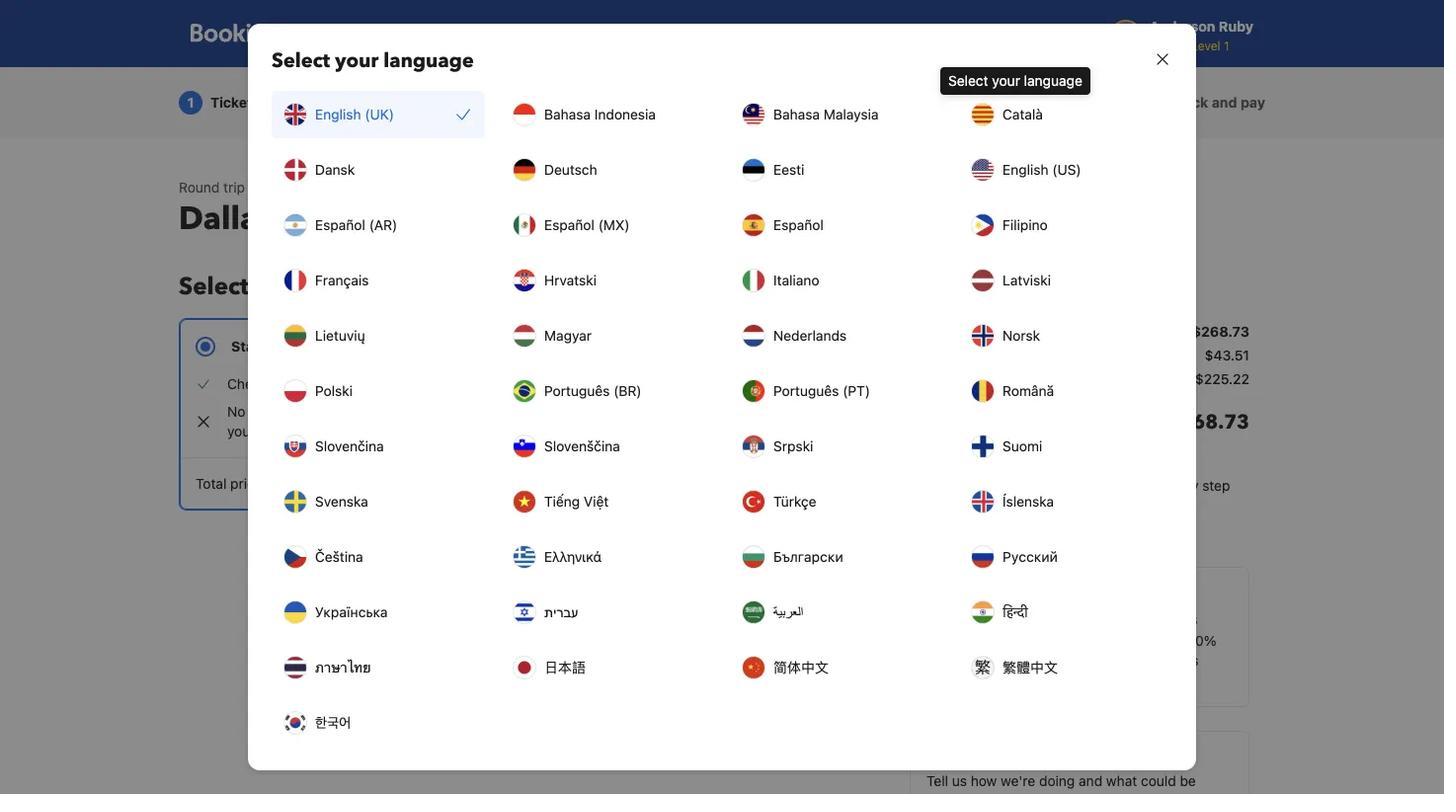Task type: vqa. For each thing, say whether or not it's contained in the screenshot.
YOU'VE
yes



Task type: describe. For each thing, give the bounding box(es) containing it.
price for cheapest price
[[292, 376, 324, 392]]

slovenčina
[[315, 438, 384, 454]]

see flexible ticket section for terms and conditions.
[[530, 653, 819, 667]]

trip savings
[[984, 587, 1051, 601]]

english (us) button
[[959, 146, 1172, 194]]

no need for flexibility - you're sure of your plans
[[227, 403, 464, 440]]

no for no hidden fees - track your price at every step
[[933, 478, 952, 494]]

need
[[249, 403, 281, 420]]

magyar button
[[501, 312, 714, 360]]

eesti
[[773, 161, 804, 178]]

language inside "dialog"
[[384, 47, 474, 75]]

íslenska button
[[959, 478, 1172, 525]]

costs
[[681, 510, 716, 526]]

select your language dialog
[[224, 0, 1220, 794]]

bahasa for bahasa indonesia
[[544, 106, 591, 122]]

the down türkçe
[[788, 510, 808, 526]]

to up free,
[[700, 423, 713, 440]]

1 for 1 traveller
[[265, 179, 271, 196]]

–
[[709, 396, 716, 412]]

1 vertical spatial fees
[[1003, 478, 1030, 494]]

українська button
[[272, 589, 485, 636]]

section
[[635, 653, 676, 667]]

price for total price
[[230, 476, 262, 492]]

and right terms
[[734, 653, 754, 667]]

see
[[530, 653, 551, 667]]

standard
[[231, 338, 294, 355]]

with inside switch flights up to 24 hours before your departure time – with no penalties
[[720, 396, 747, 412]]

bahasa for bahasa malaysia
[[773, 106, 820, 122]]

total
[[196, 476, 227, 492]]

türkçe button
[[730, 478, 943, 525]]

简体中文
[[773, 659, 829, 676]]

adult)
[[971, 323, 1012, 340]]

svenska button
[[272, 478, 485, 525]]

only inside 'unlock genius members-only deals once you've booked your flights, enjoy a 10% discount at participating genius properties worldwide.'
[[1120, 610, 1152, 629]]

once
[[926, 633, 960, 649]]

1 vertical spatial flight
[[645, 510, 678, 526]]

srpski button
[[730, 423, 943, 470]]

enjoy
[[1140, 633, 1174, 649]]

view
[[910, 517, 940, 533]]

cheapest price
[[227, 376, 324, 392]]

includes taxes and charges cell
[[910, 409, 1083, 456]]

sure
[[420, 403, 447, 420]]

русский
[[1003, 549, 1058, 565]]

ticket up polski
[[297, 338, 336, 355]]

includes taxes and charges
[[910, 438, 1083, 454]]

charges
[[1032, 438, 1083, 454]]

ticket left section on the left of the page
[[601, 653, 632, 667]]

to left new
[[457, 198, 488, 241]]

flight fare cell
[[910, 346, 976, 365]]

$268.73 for "$268.73" cell related to ticket (1 adult) cell
[[1192, 323, 1249, 340]]

filipino
[[1003, 217, 1048, 233]]

한국어 button
[[272, 699, 485, 747]]

taxes and airline fees
[[910, 371, 1050, 387]]

flexibility
[[306, 403, 363, 420]]

ticket for ticket (1 adult)
[[910, 323, 952, 340]]

10%
[[1189, 633, 1216, 649]]

for inside change your flight to another with the same airline for free, subject to availability
[[659, 443, 676, 459]]

your inside "dialog"
[[335, 47, 379, 75]]

between
[[729, 490, 783, 507]]

pay only the difference between the two if the new flight costs more than the original flight
[[579, 490, 835, 546]]

$268.73 cell for ticket (1 adult) cell
[[1192, 322, 1249, 342]]

1 horizontal spatial genius
[[1085, 652, 1129, 669]]

1 horizontal spatial type
[[383, 270, 435, 303]]

(ar)
[[369, 217, 397, 233]]

ticket up lietuvių on the left of the page
[[313, 270, 377, 303]]

2
[[479, 94, 488, 111]]

tell us how we're doing and what could be better button
[[910, 731, 1249, 794]]

english for english (uk)
[[315, 106, 361, 122]]

switch
[[579, 376, 622, 392]]

select your language inside "dialog"
[[272, 47, 474, 75]]

who's
[[504, 94, 547, 111]]

airline inside change your flight to another with the same airline for free, subject to availability
[[617, 443, 655, 459]]

round trip
[[179, 179, 245, 196]]

$225.22
[[1195, 371, 1249, 387]]

the up new
[[636, 490, 656, 507]]

eesti button
[[730, 146, 943, 194]]

flexible ticket
[[583, 338, 678, 355]]

than
[[756, 510, 784, 526]]

conditions.
[[758, 653, 819, 667]]

your inside the no need for flexibility - you're sure of your plans
[[227, 423, 255, 440]]

tell
[[926, 773, 948, 789]]

properties
[[1133, 652, 1199, 669]]

latviski button
[[959, 257, 1172, 304]]

no hidden fees - track your price at every step
[[933, 478, 1230, 494]]

$268.73 for "$268.73" cell within $268.73 row
[[1167, 409, 1249, 436]]

$43.51 cell
[[1205, 346, 1249, 365]]

2 horizontal spatial select
[[948, 73, 988, 89]]

$225.22 cell
[[1195, 369, 1249, 389]]

for inside the no need for flexibility - you're sure of your plans
[[285, 403, 302, 420]]

(br)
[[614, 383, 642, 399]]

繁體中文 button
[[959, 644, 1172, 691]]

english (uk) button
[[272, 91, 485, 138]]

español (mx) button
[[501, 201, 714, 249]]

and inside the tell us how we're doing and what could be better
[[1079, 773, 1102, 789]]

better
[[926, 793, 965, 794]]

and left extras
[[877, 94, 902, 111]]

2 horizontal spatial for
[[679, 653, 695, 667]]

română button
[[959, 367, 1172, 415]]

your inside switch flights up to 24 hours before your departure time – with no penalties
[[579, 396, 607, 412]]

your up standard ticket
[[255, 270, 307, 303]]

dallas/fort worth to new york
[[179, 198, 644, 241]]

lietuvių
[[315, 327, 365, 344]]

deals
[[1156, 610, 1197, 629]]

ticket for ticket type
[[210, 94, 252, 111]]

norsk
[[1003, 327, 1040, 344]]

1 horizontal spatial language
[[1024, 73, 1082, 89]]

view price breakdown link
[[910, 516, 1050, 535]]

bahasa malaysia button
[[730, 91, 943, 138]]

24
[[705, 376, 722, 392]]

see flexible ticket section for terms and conditions. link
[[530, 653, 819, 667]]

same
[[579, 443, 613, 459]]

row containing ticket (1 adult)
[[910, 318, 1249, 346]]

select inside "dialog"
[[272, 47, 330, 75]]

deutsch button
[[501, 146, 714, 194]]

0 horizontal spatial genius
[[984, 610, 1037, 629]]

हिन्दी button
[[959, 589, 1172, 636]]

português (pt)
[[773, 383, 870, 399]]

$268.73 cell for includes taxes and charges cell on the right bottom of the page
[[1167, 409, 1249, 456]]

slovenščina
[[544, 438, 620, 454]]

english for english (us)
[[1003, 161, 1049, 178]]

be
[[1180, 773, 1196, 789]]

हिन्दी
[[1003, 604, 1028, 620]]

1 vertical spatial -
[[1034, 478, 1040, 494]]

unlock
[[926, 610, 980, 629]]

español for español (mx)
[[544, 217, 594, 233]]

español inside 'button'
[[773, 217, 824, 233]]

dansk
[[315, 161, 355, 178]]

filipino button
[[959, 201, 1172, 249]]

tiếng việt
[[544, 493, 609, 510]]

ticket type
[[210, 94, 287, 111]]

view price breakdown
[[910, 517, 1050, 533]]

1 horizontal spatial select your language
[[948, 73, 1082, 89]]

switch flights up to 24 hours before your departure time – with no penalties
[[579, 376, 828, 412]]

العربية
[[773, 604, 803, 620]]

ελληνικά
[[544, 549, 602, 565]]

no for no need for flexibility - you're sure of your plans
[[227, 403, 245, 420]]

the left two
[[787, 490, 808, 507]]

(us)
[[1052, 161, 1081, 178]]

(pt)
[[843, 383, 870, 399]]

ticket (1 adult) cell
[[910, 322, 1012, 342]]



Task type: locate. For each thing, give the bounding box(es) containing it.
português inside button
[[544, 383, 610, 399]]

0 horizontal spatial 1
[[187, 94, 194, 111]]

view price breakdown element
[[910, 516, 1050, 535]]

português inside button
[[773, 383, 839, 399]]

1 vertical spatial no
[[933, 478, 952, 494]]

(1
[[955, 323, 968, 340]]

0 horizontal spatial ticket
[[210, 94, 252, 111]]

$268.73 cell inside $268.73 row
[[1167, 409, 1249, 456]]

fees down norsk
[[1022, 371, 1050, 387]]

0 horizontal spatial português
[[544, 383, 610, 399]]

0 horizontal spatial -
[[366, 403, 373, 420]]

íslenska
[[1003, 493, 1054, 510]]

only inside pay only the difference between the two if the new flight costs more than the original flight
[[605, 490, 632, 507]]

0 vertical spatial type
[[256, 94, 287, 111]]

0 horizontal spatial language
[[384, 47, 474, 75]]

english inside button
[[315, 106, 361, 122]]

0 horizontal spatial english
[[315, 106, 361, 122]]

change your flight to another with the same airline for free, subject to availability
[[579, 423, 820, 479]]

select up standard
[[179, 270, 249, 303]]

1 up the dallas/fort
[[265, 179, 271, 196]]

0 horizontal spatial select your language
[[272, 47, 474, 75]]

2 español from the left
[[544, 217, 594, 233]]

0 vertical spatial at
[[1147, 478, 1160, 494]]

type up the lietuvių button
[[383, 270, 435, 303]]

2 horizontal spatial español
[[773, 217, 824, 233]]

1 row from the top
[[910, 318, 1249, 346]]

0 horizontal spatial at
[[985, 652, 998, 669]]

with inside change your flight to another with the same airline for free, subject to availability
[[769, 423, 796, 440]]

español left (mx)
[[544, 217, 594, 233]]

1 horizontal spatial -
[[1034, 478, 1040, 494]]

0 horizontal spatial for
[[285, 403, 302, 420]]

2 row from the top
[[910, 346, 1249, 369]]

1 vertical spatial at
[[985, 652, 998, 669]]

extras
[[906, 94, 948, 111]]

type left english (uk)
[[256, 94, 287, 111]]

flight
[[910, 347, 946, 363]]

1 horizontal spatial at
[[1147, 478, 1160, 494]]

airline up availability
[[617, 443, 655, 459]]

2 vertical spatial flight
[[629, 530, 662, 546]]

your inside change your flight to another with the same airline for free, subject to availability
[[632, 423, 660, 440]]

your inside 'unlock genius members-only deals once you've booked your flights, enjoy a 10% discount at participating genius properties worldwide.'
[[1061, 633, 1089, 649]]

price up flexibility
[[292, 376, 324, 392]]

0 horizontal spatial only
[[605, 490, 632, 507]]

departure
[[611, 396, 673, 412]]

before
[[765, 376, 807, 392]]

total price
[[196, 476, 262, 492]]

the inside change your flight to another with the same airline for free, subject to availability
[[800, 423, 820, 440]]

york
[[575, 198, 644, 241]]

price
[[292, 376, 324, 392], [230, 476, 262, 492], [1112, 478, 1144, 494], [944, 517, 976, 533]]

price left every
[[1112, 478, 1144, 494]]

1 vertical spatial only
[[1120, 610, 1152, 629]]

español (ar) button
[[272, 201, 485, 249]]

and left pay
[[1212, 94, 1237, 111]]

português for português (pt)
[[773, 383, 839, 399]]

and down the "fare"
[[951, 371, 975, 387]]

row
[[910, 318, 1249, 346], [910, 346, 1249, 369], [910, 369, 1249, 393]]

up
[[669, 376, 685, 392]]

flexible right see
[[555, 653, 597, 667]]

to inside switch flights up to 24 hours before your departure time – with no penalties
[[689, 376, 701, 392]]

and
[[877, 94, 902, 111], [1212, 94, 1237, 111], [951, 371, 975, 387], [1005, 438, 1028, 454], [734, 653, 754, 667], [1079, 773, 1102, 789]]

français
[[315, 272, 369, 288]]

trip
[[984, 587, 1005, 601]]

0 vertical spatial $268.73
[[1192, 323, 1249, 340]]

flight right new
[[645, 510, 678, 526]]

2 vertical spatial for
[[679, 653, 695, 667]]

1 left ticket type
[[187, 94, 194, 111]]

0 vertical spatial genius
[[984, 610, 1037, 629]]

2 português from the left
[[773, 383, 839, 399]]

at left every
[[1147, 478, 1160, 494]]

select your language up català
[[948, 73, 1082, 89]]

the down penalties
[[800, 423, 820, 440]]

english left the (uk) on the left top of page
[[315, 106, 361, 122]]

0 vertical spatial english
[[315, 106, 361, 122]]

the
[[800, 423, 820, 440], [636, 490, 656, 507], [787, 490, 808, 507], [591, 510, 611, 526], [788, 510, 808, 526]]

0 vertical spatial with
[[720, 396, 747, 412]]

1 horizontal spatial no
[[933, 478, 952, 494]]

- left track
[[1034, 478, 1040, 494]]

None radio
[[179, 318, 519, 511], [530, 318, 870, 617], [179, 318, 519, 511], [530, 318, 870, 617]]

1 bahasa from the left
[[544, 106, 591, 122]]

baggage and extras
[[813, 94, 948, 111]]

no
[[227, 403, 245, 420], [933, 478, 952, 494]]

$268.73 cell up $43.51
[[1192, 322, 1249, 342]]

română
[[1003, 383, 1054, 399]]

čeština
[[315, 549, 363, 565]]

row down latviski button
[[910, 318, 1249, 346]]

1 vertical spatial $268.73
[[1167, 409, 1249, 436]]

1
[[187, 94, 194, 111], [265, 179, 271, 196]]

malaysia
[[824, 106, 879, 122]]

more
[[720, 510, 752, 526]]

flight down new
[[629, 530, 662, 546]]

latviski
[[1003, 272, 1051, 288]]

and inside cell
[[1005, 438, 1028, 454]]

no left need
[[227, 403, 245, 420]]

your up català
[[992, 73, 1020, 89]]

your down switch
[[579, 396, 607, 412]]

0 vertical spatial flexible
[[583, 338, 635, 355]]

ticket up trip
[[210, 94, 252, 111]]

no inside the no need for flexibility - you're sure of your plans
[[227, 403, 245, 420]]

ticket inside ticket (1 adult) cell
[[910, 323, 952, 340]]

polski button
[[272, 367, 485, 415]]

the down việt
[[591, 510, 611, 526]]

việt
[[584, 493, 609, 510]]

airline down adult)
[[979, 371, 1018, 387]]

no left hidden at the right of page
[[933, 478, 952, 494]]

0 vertical spatial for
[[285, 403, 302, 420]]

airline inside taxes and airline fees cell
[[979, 371, 1018, 387]]

português up "change"
[[544, 383, 610, 399]]

ticket up flights at the left top of the page
[[639, 338, 678, 355]]

1 horizontal spatial airline
[[979, 371, 1018, 387]]

- inside the no need for flexibility - you're sure of your plans
[[366, 403, 373, 420]]

at down "you've"
[[985, 652, 998, 669]]

2 bahasa from the left
[[773, 106, 820, 122]]

0 vertical spatial flight
[[664, 423, 696, 440]]

27
[[378, 179, 394, 196]]

to right subject
[[764, 443, 777, 459]]

a
[[1178, 633, 1185, 649]]

español for español (ar)
[[315, 217, 365, 233]]

$268.73 down $225.22 cell
[[1167, 409, 1249, 436]]

genius down flights,
[[1085, 652, 1129, 669]]

suomi button
[[959, 423, 1172, 470]]

1 vertical spatial english
[[1003, 161, 1049, 178]]

for left terms
[[679, 653, 695, 667]]

1 vertical spatial with
[[769, 423, 796, 440]]

1 horizontal spatial for
[[659, 443, 676, 459]]

price right total
[[230, 476, 262, 492]]

1 vertical spatial type
[[383, 270, 435, 303]]

magyar
[[544, 327, 592, 344]]

0 vertical spatial $268.73 cell
[[1192, 322, 1249, 342]]

1 vertical spatial airline
[[617, 443, 655, 459]]

and inside cell
[[951, 371, 975, 387]]

português for português (br)
[[544, 383, 610, 399]]

booked
[[1010, 633, 1057, 649]]

unlock genius members-only deals once you've booked your flights, enjoy a 10% discount at participating genius properties worldwide.
[[926, 610, 1216, 688]]

1 horizontal spatial español
[[544, 217, 594, 233]]

your right track
[[1080, 478, 1108, 494]]

type
[[256, 94, 287, 111], [383, 270, 435, 303]]

flight inside change your flight to another with the same airline for free, subject to availability
[[664, 423, 696, 440]]

price for view price breakdown
[[944, 517, 976, 533]]

italiano button
[[730, 257, 943, 304]]

日本語 button
[[501, 644, 714, 691]]

0 vertical spatial ticket
[[210, 94, 252, 111]]

bahasa indonesia
[[544, 106, 656, 122]]

price right view
[[944, 517, 976, 533]]

traveller
[[275, 179, 326, 196]]

airline
[[979, 371, 1018, 387], [617, 443, 655, 459]]

track
[[1044, 478, 1076, 494]]

1 vertical spatial ticket
[[910, 323, 952, 340]]

select your language
[[272, 47, 474, 75], [948, 73, 1082, 89]]

srpski
[[773, 438, 813, 454]]

1 horizontal spatial select
[[272, 47, 330, 75]]

ticket up the flight
[[910, 323, 952, 340]]

row down norsk button at the top right of page
[[910, 369, 1249, 393]]

0 horizontal spatial no
[[227, 403, 245, 420]]

suomi
[[1003, 438, 1042, 454]]

$268.73
[[1192, 323, 1249, 340], [1167, 409, 1249, 436]]

step
[[1202, 478, 1230, 494]]

0 horizontal spatial airline
[[617, 443, 655, 459]]

1 español from the left
[[315, 217, 365, 233]]

select your language up the (uk) on the left top of page
[[272, 47, 474, 75]]

0 horizontal spatial with
[[720, 396, 747, 412]]

your down need
[[227, 423, 255, 440]]

english left (us)
[[1003, 161, 1049, 178]]

plans
[[259, 423, 293, 440]]

with right –
[[720, 396, 747, 412]]

your down members-
[[1061, 633, 1089, 649]]

$268.73 cell
[[1192, 322, 1249, 342], [1167, 409, 1249, 456]]

if
[[579, 510, 587, 526]]

0 vertical spatial fees
[[1022, 371, 1050, 387]]

1 horizontal spatial only
[[1120, 610, 1152, 629]]

flight up free,
[[664, 423, 696, 440]]

1 horizontal spatial ticket
[[910, 323, 952, 340]]

türkçe
[[773, 493, 816, 510]]

row containing taxes and airline fees
[[910, 369, 1249, 393]]

with down penalties
[[769, 423, 796, 440]]

1 vertical spatial $268.73 cell
[[1167, 409, 1249, 456]]

$268.73 table
[[910, 318, 1249, 464]]

flexible up switch
[[583, 338, 635, 355]]

flying?
[[550, 94, 596, 111]]

1 for 1
[[187, 94, 194, 111]]

1 português from the left
[[544, 383, 610, 399]]

your
[[335, 47, 379, 75], [992, 73, 1020, 89], [255, 270, 307, 303], [579, 396, 607, 412], [227, 423, 255, 440], [632, 423, 660, 440], [1080, 478, 1108, 494], [1061, 633, 1089, 649]]

and right the taxes
[[1005, 438, 1028, 454]]

time
[[677, 396, 705, 412]]

1 vertical spatial 1
[[265, 179, 271, 196]]

bahasa inside bahasa indonesia button
[[544, 106, 591, 122]]

slovenčina button
[[272, 423, 485, 470]]

only up new
[[605, 490, 632, 507]]

genius image
[[926, 584, 976, 603], [926, 584, 976, 603]]

0 horizontal spatial bahasa
[[544, 106, 591, 122]]

0 vertical spatial 1
[[187, 94, 194, 111]]

0 vertical spatial only
[[605, 490, 632, 507]]

bahasa inside bahasa malaysia button
[[773, 106, 820, 122]]

and left the what
[[1079, 773, 1102, 789]]

select up extras
[[948, 73, 988, 89]]

language up català button
[[1024, 73, 1082, 89]]

português right no
[[773, 383, 839, 399]]

english inside button
[[1003, 161, 1049, 178]]

1 horizontal spatial bahasa
[[773, 106, 820, 122]]

$268.73 up $43.51
[[1192, 323, 1249, 340]]

1 horizontal spatial 1
[[265, 179, 271, 196]]

norsk button
[[959, 312, 1172, 360]]

0 horizontal spatial select
[[179, 270, 249, 303]]

row containing flight fare
[[910, 346, 1249, 369]]

your up english (uk)
[[335, 47, 379, 75]]

português (pt) button
[[730, 367, 943, 415]]

nederlands
[[773, 327, 847, 344]]

your down departure
[[632, 423, 660, 440]]

0 vertical spatial no
[[227, 403, 245, 420]]

fees inside cell
[[1022, 371, 1050, 387]]

for up plans
[[285, 403, 302, 420]]

1 horizontal spatial english
[[1003, 161, 1049, 178]]

1 horizontal spatial português
[[773, 383, 839, 399]]

to right up
[[689, 376, 701, 392]]

български button
[[730, 533, 943, 581]]

ภาษาไทย button
[[272, 644, 485, 691]]

select up ticket type
[[272, 47, 330, 75]]

terms
[[698, 653, 730, 667]]

ticket
[[313, 270, 377, 303], [297, 338, 336, 355], [639, 338, 678, 355], [601, 653, 632, 667]]

$268.73 row
[[910, 393, 1249, 464]]

price inside the view price breakdown element
[[944, 517, 976, 533]]

3 row from the top
[[910, 369, 1249, 393]]

worldwide.
[[926, 672, 995, 688]]

wed 27 dec
[[346, 179, 423, 196]]

1 horizontal spatial with
[[769, 423, 796, 440]]

1 vertical spatial genius
[[1085, 652, 1129, 669]]

taxes and airline fees cell
[[910, 369, 1050, 389]]

language up the (uk) on the left top of page
[[384, 47, 474, 75]]

0 horizontal spatial type
[[256, 94, 287, 111]]

at inside 'unlock genius members-only deals once you've booked your flights, enjoy a 10% discount at participating genius properties worldwide.'
[[985, 652, 998, 669]]

español down wed
[[315, 217, 365, 233]]

another
[[716, 423, 766, 440]]

availability
[[579, 463, 645, 479]]

0 vertical spatial airline
[[979, 371, 1018, 387]]

only up enjoy
[[1120, 610, 1152, 629]]

fees right hidden at the right of page
[[1003, 478, 1030, 494]]

bahasa malaysia
[[773, 106, 879, 122]]

check and pay
[[1165, 94, 1265, 111]]

change
[[579, 423, 628, 440]]

dec
[[398, 179, 423, 196]]

0 horizontal spatial español
[[315, 217, 365, 233]]

row up română
[[910, 346, 1249, 369]]

genius down trip savings
[[984, 610, 1037, 629]]

ticket
[[210, 94, 252, 111], [910, 323, 952, 340]]

3 español from the left
[[773, 217, 824, 233]]

1 vertical spatial flexible
[[555, 653, 597, 667]]

booking.com logo image
[[191, 23, 333, 47], [191, 23, 333, 47]]

$268.73 cell up step
[[1167, 409, 1249, 456]]

dallas/fort
[[179, 198, 346, 241]]

for left free,
[[659, 443, 676, 459]]

русский button
[[959, 533, 1172, 581]]

čeština button
[[272, 533, 485, 581]]

you've
[[964, 633, 1006, 649]]

español up the italiano
[[773, 217, 824, 233]]

1 vertical spatial for
[[659, 443, 676, 459]]

doing
[[1039, 773, 1075, 789]]

- left you're
[[366, 403, 373, 420]]

0 vertical spatial -
[[366, 403, 373, 420]]



